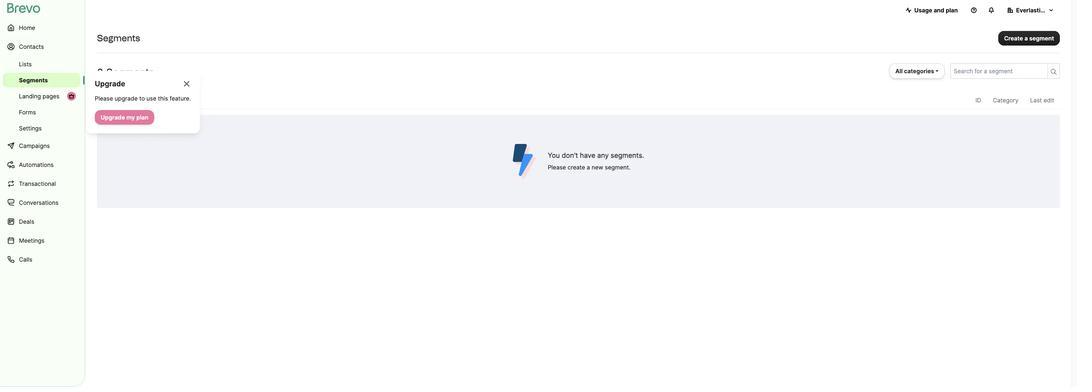 Task type: describe. For each thing, give the bounding box(es) containing it.
home link
[[3, 19, 80, 36]]

landing pages
[[19, 93, 59, 100]]

don't
[[562, 151, 578, 160]]

feature.
[[170, 95, 191, 102]]

upgrade my plan
[[101, 114, 148, 121]]

lists
[[19, 61, 32, 68]]

create
[[1004, 34, 1023, 42]]

segments link
[[3, 73, 80, 88]]

contacts link
[[3, 38, 80, 55]]

0 segments
[[97, 66, 154, 79]]

1 vertical spatial a
[[587, 164, 590, 171]]

segment
[[103, 97, 128, 104]]

all categories
[[895, 67, 934, 75]]

contacts
[[19, 43, 44, 50]]

forms
[[19, 109, 36, 116]]

create a segment
[[1004, 34, 1054, 42]]

please for please upgrade to use this feature.
[[95, 95, 113, 102]]

left___rvooi image
[[69, 93, 74, 99]]

id
[[976, 97, 981, 104]]

segments up upgrade at the top left of the page
[[106, 66, 154, 79]]

everlasting
[[1016, 7, 1048, 14]]

upgrade for upgrade my plan
[[101, 114, 125, 121]]

last
[[1030, 97, 1042, 104]]

search image
[[1051, 69, 1057, 75]]

use
[[147, 95, 156, 102]]

landing pages link
[[3, 89, 80, 104]]

calls
[[19, 256, 32, 263]]

campaigns
[[19, 142, 50, 150]]

pages
[[43, 93, 59, 100]]

Search for a segment search field
[[951, 64, 1045, 78]]

have
[[580, 151, 595, 160]]

plan for upgrade my plan
[[136, 114, 148, 121]]

automations link
[[3, 156, 80, 174]]

search button
[[1048, 64, 1060, 78]]

forms link
[[3, 105, 80, 120]]

home
[[19, 24, 35, 31]]

all
[[895, 67, 903, 75]]

please upgrade to use this feature.
[[95, 95, 191, 102]]

conversations
[[19, 199, 58, 206]]

plan for usage and plan
[[946, 7, 958, 14]]

usage and plan button
[[900, 3, 964, 18]]

segments.
[[611, 151, 644, 160]]

usage
[[914, 7, 932, 14]]

my
[[126, 114, 135, 121]]

meetings link
[[3, 232, 80, 249]]



Task type: locate. For each thing, give the bounding box(es) containing it.
0 horizontal spatial a
[[587, 164, 590, 171]]

any
[[597, 151, 609, 160]]

to
[[139, 95, 145, 102]]

segments up the 0 segments on the top
[[97, 33, 140, 43]]

category
[[993, 97, 1019, 104]]

1 vertical spatial please
[[548, 164, 566, 171]]

campaigns link
[[3, 137, 80, 155]]

settings
[[19, 125, 42, 132]]

0 vertical spatial plan
[[946, 7, 958, 14]]

upgrade my plan button
[[95, 110, 154, 125]]

create
[[568, 164, 585, 171]]

create a segment button
[[998, 31, 1060, 45]]

you don't have any segments.
[[548, 151, 644, 160]]

landing
[[19, 93, 41, 100]]

1 vertical spatial plan
[[136, 114, 148, 121]]

segments
[[97, 33, 140, 43], [106, 66, 154, 79], [19, 77, 48, 84]]

all categories button
[[889, 63, 945, 79]]

1 vertical spatial upgrade
[[101, 114, 125, 121]]

please inside upgrade dialog
[[95, 95, 113, 102]]

a right create
[[1025, 34, 1028, 42]]

0 horizontal spatial plan
[[136, 114, 148, 121]]

plan right my
[[136, 114, 148, 121]]

transactional
[[19, 180, 56, 187]]

plan inside button
[[946, 7, 958, 14]]

1 horizontal spatial a
[[1025, 34, 1028, 42]]

a inside create a segment button
[[1025, 34, 1028, 42]]

deals
[[19, 218, 34, 225]]

segment
[[1029, 34, 1054, 42]]

deals link
[[3, 213, 80, 230]]

upgrade down 0
[[95, 79, 125, 88]]

please for please create a new segment.
[[548, 164, 566, 171]]

please down you
[[548, 164, 566, 171]]

settings link
[[3, 121, 80, 136]]

conversations link
[[3, 194, 80, 212]]

0 vertical spatial please
[[95, 95, 113, 102]]

transactional link
[[3, 175, 80, 193]]

please create a new segment.
[[548, 164, 631, 171]]

usage and plan
[[914, 7, 958, 14]]

automations
[[19, 161, 54, 168]]

segment.
[[605, 164, 631, 171]]

upgrade
[[95, 79, 125, 88], [101, 114, 125, 121]]

categories
[[904, 67, 934, 75]]

new
[[592, 164, 603, 171]]

1 horizontal spatial please
[[548, 164, 566, 171]]

plan
[[946, 7, 958, 14], [136, 114, 148, 121]]

0 vertical spatial upgrade
[[95, 79, 125, 88]]

a left new
[[587, 164, 590, 171]]

a
[[1025, 34, 1028, 42], [587, 164, 590, 171]]

lists link
[[3, 57, 80, 71]]

this
[[158, 95, 168, 102]]

meetings
[[19, 237, 44, 244]]

and
[[934, 7, 944, 14]]

upgrade dialog
[[86, 71, 200, 133]]

please left upgrade at the top left of the page
[[95, 95, 113, 102]]

upgrade inside button
[[101, 114, 125, 121]]

upgrade down segment
[[101, 114, 125, 121]]

upgrade
[[115, 95, 138, 102]]

you
[[548, 151, 560, 160]]

edit
[[1044, 97, 1054, 104]]

everlasting ethereal
[[1016, 7, 1073, 14]]

0 horizontal spatial please
[[95, 95, 113, 102]]

ethereal
[[1049, 7, 1073, 14]]

segments inside segments link
[[19, 77, 48, 84]]

everlasting ethereal button
[[1002, 3, 1073, 18]]

upgrade for upgrade
[[95, 79, 125, 88]]

plan right and
[[946, 7, 958, 14]]

last edit
[[1030, 97, 1054, 104]]

0
[[97, 66, 103, 79]]

plan inside button
[[136, 114, 148, 121]]

segments up the "landing"
[[19, 77, 48, 84]]

please
[[95, 95, 113, 102], [548, 164, 566, 171]]

calls link
[[3, 251, 80, 268]]

0 vertical spatial a
[[1025, 34, 1028, 42]]

1 horizontal spatial plan
[[946, 7, 958, 14]]



Task type: vqa. For each thing, say whether or not it's contained in the screenshot.
All Integrations's Integrations
no



